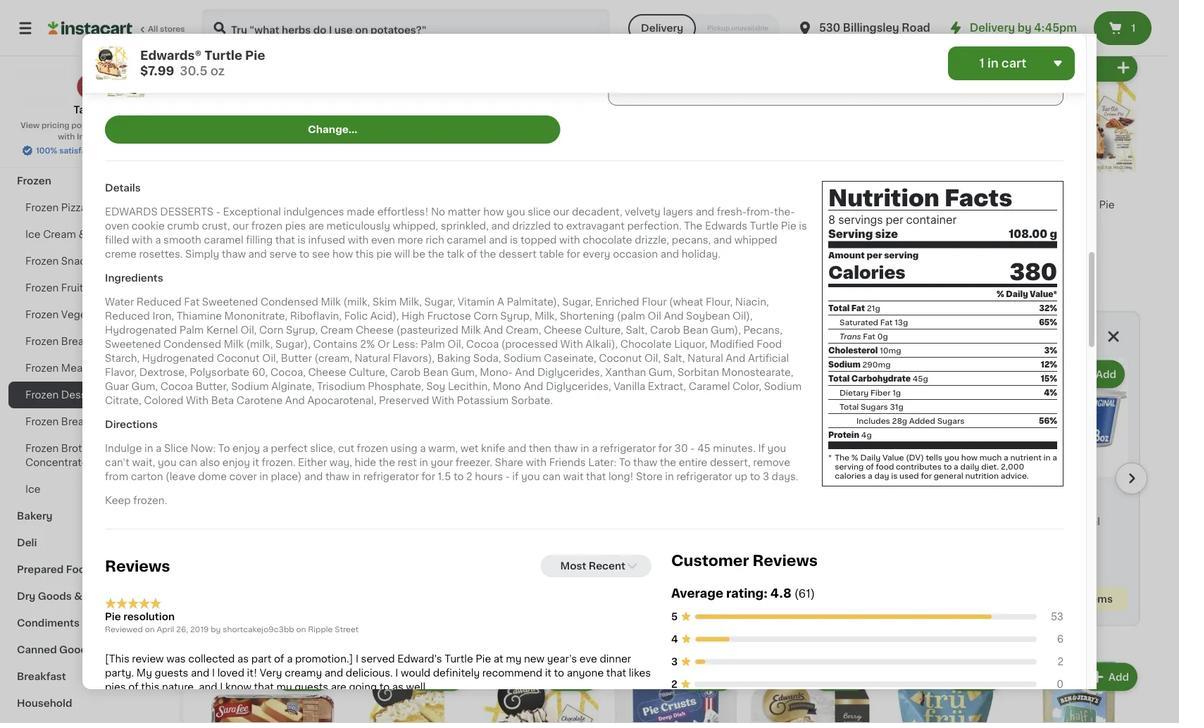 Task type: describe. For each thing, give the bounding box(es) containing it.
2 left 2.67
[[480, 30, 485, 38]]

out
[[117, 25, 137, 37]]

a inside [this review was collected as part of a promotion.] i served edward's turtle pie at my new year's eve dinner party.  my guests and i loved it! very creamy and delicious.  i would definitely recommend it to anyone that likes pies of this nature, and i know that my guests are going to as well
[[287, 655, 293, 665]]

- inside edwards desserts - exceptional indulgences made effortless! no matter how you slice our decadent, velvety layers and fresh-from-the- oven cookie crumb crust, our frozen pies are meticulously whipped, sprinkled, and drizzled to extravagant perfection. the edwards turtle pie is filled with a smooth caramel filling that is infused with even more rich caramel and is topped with chocolate drizzle, pecans, and whipped creme rosettes. simply thaw and serve to see how this pie will be the talk of the dessert table for every occasion and holiday.
[[216, 207, 220, 217]]

smooth
[[164, 235, 201, 245]]

premium
[[749, 215, 793, 224]]

0 horizontal spatial gum,
[[131, 382, 158, 392]]

creamy
[[285, 669, 322, 679]]

from-
[[747, 207, 774, 217]]

3 down "strawberry"
[[761, 558, 766, 566]]

every
[[583, 249, 611, 259]]

oil, up baking
[[448, 339, 464, 349]]

sponsored badge image
[[211, 253, 254, 261]]

sodium down monostearate,
[[764, 382, 802, 392]]

2 vertical spatial total
[[840, 403, 859, 411]]

28g
[[892, 417, 908, 425]]

1 horizontal spatial to
[[619, 458, 631, 468]]

indulgences
[[284, 207, 344, 217]]

keep frozen.
[[105, 496, 167, 506]]

0 vertical spatial hydrogenated
[[105, 325, 177, 335]]

for inside the * the % daily value (dv) tells you how much a nutrient in a serving of food contributes to a daily diet. 2,000 calories a day is used for general nutrition advice.
[[921, 472, 932, 480]]

you right if
[[521, 472, 540, 482]]

2 38 oz from the top
[[346, 255, 367, 263]]

frozen for frozen pizzas & meals
[[25, 203, 59, 213]]

and down loved
[[199, 683, 218, 693]]

desserts inside edwards® edwards premium desserts cookies and crème pie
[[796, 215, 841, 224]]

goods for dry
[[38, 592, 72, 602]]

0 vertical spatial daily
[[1006, 290, 1028, 298]]

2 horizontal spatial 4
[[886, 485, 896, 500]]

pie inside pillsbury pie crusts, deep dish
[[928, 200, 944, 210]]

cream inside ice cream & popsicles link
[[43, 230, 76, 240]]

1 vertical spatial corn
[[259, 325, 284, 335]]

% daily value*
[[997, 290, 1058, 298]]

and down (wheat
[[664, 311, 684, 321]]

thaw down way,
[[325, 472, 350, 482]]

pie inside pie resolution reviewed on april 26, 2019 by shortcakejo9c3bb on ripple street
[[105, 612, 121, 622]]

and up share at the left
[[508, 444, 527, 454]]

12 oz
[[883, 241, 903, 249]]

the inside edwards desserts - exceptional indulgences made effortless! no matter how you slice our decadent, velvety layers and fresh-from-the- oven cookie crumb crust, our frozen pies are meticulously whipped, sprinkled, and drizzled to extravagant perfection. the edwards turtle pie is filled with a smooth caramel filling that is infused with even more rich caramel and is topped with chocolate drizzle, pecans, and whipped creme rosettes. simply thaw and serve to see how this pie will be the talk of the dessert table for every occasion and holiday.
[[684, 221, 703, 231]]

1 vertical spatial milk
[[461, 325, 481, 335]]

the down rich
[[428, 249, 444, 259]]

1 natural from the left
[[355, 354, 390, 363]]

value*
[[1030, 290, 1058, 298]]

rest
[[398, 458, 417, 468]]

road
[[902, 23, 931, 33]]

topping inside reddi-wip reddi wip original dairy whipped topping
[[224, 532, 264, 542]]

water
[[105, 297, 134, 307]]

dairy inside reddi-wip reddi wip original dairy whipped topping
[[265, 518, 291, 527]]

1 horizontal spatial refrigerator
[[600, 444, 656, 454]]

1 horizontal spatial reviews
[[753, 553, 818, 568]]

oz inside edwards® turtle pie $7.99 30.5 oz
[[211, 65, 225, 77]]

items
[[1085, 595, 1113, 605]]

many in stock
[[897, 255, 953, 263]]

delivery by 4:45pm link
[[948, 20, 1077, 37]]

chocolate inside water reduced fat sweetened condensed milk (milk, skim milk, sugar, vitamin a palmitate), sugar, enriched flour (wheat flour, niacin, reduced iron, thiamine mononitrate, riboflavin, folic acid), high fructose corn syrup, milk, shortening (palm oil and soybean oil), hydrogenated palm kernel oil, corn syrup, cream cheese (pasteurized milk and cream, cheese culture, salt, carob bean gum), pecans, sweetened condensed milk (milk, sugar), contains 2% or less: palm oil, cocoa (processed with alkali), chocolate liquor, modified food starch, hydrogenated coconut oil, butter (cream, natural flavors), baking soda, sodium caseinate, coconut oil, salt, natural and artificial flavor, dextrose, polysorbate 60, cocoa, cheese culture, carob bean gum, mono- and diglycerides, xanthan gum, sorbitan monostearate, guar gum, cocoa butter, sodium alginate, trisodium phosphate, soy lecithin, mono and diglycerides, vanilla extract, caramel color, sodium citrate, colored with beta carotene and apocarotenal, preserved with potassium sorbate.
[[621, 339, 672, 349]]

2 horizontal spatial with
[[561, 339, 583, 349]]

instacart logo image
[[48, 20, 132, 37]]

4:45pm
[[1035, 23, 1077, 33]]

1 vertical spatial 30.5
[[1018, 227, 1036, 235]]

0 horizontal spatial desserts
[[61, 390, 106, 400]]

coconut up polysorbate
[[217, 354, 260, 363]]

per for servings
[[886, 215, 904, 225]]

oil, down mononitrate,
[[241, 325, 257, 335]]

hours
[[475, 472, 503, 482]]

0 horizontal spatial 36
[[211, 30, 222, 38]]

0 horizontal spatial milk,
[[399, 297, 422, 307]]

starch,
[[105, 354, 140, 363]]

pies inside edwards desserts - exceptional indulgences made effortless! no matter how you slice our decadent, velvety layers and fresh-from-the- oven cookie crumb crust, our frozen pies are meticulously whipped, sprinkled, and drizzled to extravagant perfection. the edwards turtle pie is filled with a smooth caramel filling that is infused with even more rich caramel and is topped with chocolate drizzle, pecans, and whipped creme rosettes. simply thaw and serve to see how this pie will be the talk of the dessert table for every occasion and holiday.
[[285, 221, 306, 231]]

of down my at the left of page
[[128, 683, 139, 693]]

17.8 oz button
[[883, 0, 1006, 27]]

know
[[225, 683, 252, 693]]

is left infused
[[298, 235, 306, 245]]

and up mono
[[515, 368, 535, 378]]

marie callender's pumpkin pie frozen dessert
[[480, 200, 577, 238]]

eye
[[383, 503, 401, 513]]

view pricing policy. not affiliated with instacart.
[[21, 122, 153, 141]]

bars inside 4 snickers ice cream bars box
[[486, 518, 508, 527]]

sprinkled,
[[441, 221, 489, 231]]

servings
[[839, 215, 883, 225]]

oil, up the '60,'
[[262, 354, 279, 363]]

(pasteurized
[[396, 325, 459, 335]]

1 horizontal spatial 36 oz
[[480, 255, 502, 263]]

26,
[[176, 626, 188, 634]]

& left sauces
[[82, 619, 90, 629]]

1 vertical spatial hydrogenated
[[142, 354, 214, 363]]

marie for marie callender's pumpkin pie frozen dessert
[[480, 200, 508, 210]]

1 vertical spatial carob
[[390, 368, 421, 378]]

1 vertical spatial snacks
[[61, 256, 97, 266]]

average
[[671, 588, 724, 600]]

1 horizontal spatial carob
[[650, 325, 681, 335]]

1 vertical spatial as
[[392, 683, 404, 693]]

56%
[[1039, 417, 1058, 425]]

in inside field
[[988, 57, 999, 69]]

i down collected
[[212, 669, 215, 679]]

product group containing tru fru pineapple in white chocolate & coconut
[[211, 51, 334, 265]]

a up general
[[954, 463, 959, 471]]

a left perfect
[[263, 444, 268, 454]]

ice cream & popsicles link
[[8, 221, 171, 248]]

a right nutrient
[[1053, 454, 1058, 461]]

in right store
[[665, 472, 674, 482]]

most recent
[[561, 561, 626, 571]]

whipped inside cool whip original whipped topping (1.25k)
[[1009, 532, 1053, 542]]

2 down 5
[[671, 680, 678, 690]]

1 horizontal spatial (690)
[[532, 244, 554, 252]]

hershey's
[[207, 66, 256, 76]]

to down year's
[[554, 669, 565, 679]]

thaw inside edwards desserts - exceptional indulgences made effortless! no matter how you slice our decadent, velvety layers and fresh-from-the- oven cookie crumb crust, our frozen pies are meticulously whipped, sprinkled, and drizzled to extravagant perfection. the edwards turtle pie is filled with a smooth caramel filling that is infused with even more rich caramel and is topped with chocolate drizzle, pecans, and whipped creme rosettes. simply thaw and serve to see how this pie will be the talk of the dessert table for every occasion and holiday.
[[222, 249, 246, 259]]

1 vertical spatial milk,
[[535, 311, 557, 321]]

see eligible items
[[1023, 595, 1113, 605]]

1 vertical spatial bean
[[423, 368, 449, 378]]

in up friends
[[581, 444, 590, 454]]

x for 6
[[754, 558, 759, 566]]

0 horizontal spatial refrigerator
[[363, 472, 419, 482]]

vanilla inside water reduced fat sweetened condensed milk (milk, skim milk, sugar, vitamin a palmitate), sugar, enriched flour (wheat flour, niacin, reduced iron, thiamine mononitrate, riboflavin, folic acid), high fructose corn syrup, milk, shortening (palm oil and soybean oil), hydrogenated palm kernel oil, corn syrup, cream cheese (pasteurized milk and cream, cheese culture, salt, carob bean gum), pecans, sweetened condensed milk (milk, sugar), contains 2% or less: palm oil, cocoa (processed with alkali), chocolate liquor, modified food starch, hydrogenated coconut oil, butter (cream, natural flavors), baking soda, sodium caseinate, coconut oil, salt, natural and artificial flavor, dextrose, polysorbate 60, cocoa, cheese culture, carob bean gum, mono- and diglycerides, xanthan gum, sorbitan monostearate, guar gum, cocoa butter, sodium alginate, trisodium phosphate, soy lecithin, mono and diglycerides, vanilla extract, caramel color, sodium citrate, colored with beta carotene and apocarotenal, preserved with potassium sorbate.
[[614, 382, 646, 392]]

seafood inside meat & seafood link
[[56, 123, 99, 132]]

flavor,
[[105, 368, 137, 378]]

0 vertical spatial sweetened
[[202, 297, 258, 307]]

(wheat
[[669, 297, 704, 307]]

0 horizontal spatial can
[[179, 458, 197, 468]]

1 vertical spatial condensed
[[163, 339, 221, 349]]

0 vertical spatial if
[[105, 25, 114, 37]]

to right up
[[750, 472, 761, 482]]

2 sugar, from the left
[[562, 297, 593, 307]]

trans
[[840, 333, 861, 340]]

45g
[[913, 375, 929, 383]]

oil, up xanthan
[[645, 354, 661, 363]]

1 38 from the top
[[346, 30, 356, 38]]

0 vertical spatial palm
[[179, 325, 204, 335]]

1 vertical spatial cocoa
[[160, 382, 193, 392]]

1 vertical spatial our
[[233, 221, 249, 231]]

1 vertical spatial frozen.
[[133, 496, 167, 506]]

*
[[829, 454, 832, 461]]

& right view
[[45, 123, 54, 132]]

day
[[657, 200, 677, 210]]

8 inside tru fru pineapple in white chocolate & coconut 8 oz
[[211, 242, 217, 250]]

1 vertical spatial breakfast
[[17, 672, 66, 682]]

concentrate
[[25, 458, 88, 468]]

2 (2.91k) from the top
[[398, 244, 425, 252]]

pie inside edwards® edwards premium desserts cookies and crème pie
[[849, 229, 864, 238]]

and down modified
[[726, 354, 746, 363]]

flour
[[642, 297, 667, 307]]

0 vertical spatial serving
[[884, 252, 919, 260]]

0 vertical spatial reduced
[[137, 297, 182, 307]]

turtle inside edwards® turtle pie $7.99 30.5 oz
[[205, 50, 242, 62]]

it inside the indulge in a slice now: to enjoy a perfect slice, cut frozen using a warm, wet knife and then thaw in a refrigerator for 30 - 45 minutes. if you can't wait, you can also enjoy it frozen. either way, hide the rest in your freezer. share with friends later: to thaw the entire dessert, remove from carton (leave dome cover in place) and thaw in refrigerator for 1.5 to 2 hours - if you can wait that long! store in refrigerator up to 3 days.
[[253, 458, 259, 468]]

either
[[298, 458, 327, 468]]

1 horizontal spatial gum,
[[451, 368, 478, 378]]

& down frozen pizzas & meals
[[79, 230, 86, 240]]

street
[[335, 626, 359, 634]]

& left candy
[[56, 149, 64, 159]]

oz inside 'item carousel' region
[[775, 558, 784, 566]]

0 vertical spatial our
[[553, 207, 570, 217]]

3 left 89
[[891, 182, 901, 197]]

now:
[[191, 444, 216, 454]]

a
[[497, 297, 504, 307]]

i up delicious.
[[356, 655, 359, 665]]

that inside edwards desserts - exceptional indulgences made effortless! no matter how you slice our decadent, velvety layers and fresh-from-the- oven cookie crumb crust, our frozen pies are meticulously whipped, sprinkled, and drizzled to extravagant perfection. the edwards turtle pie is filled with a smooth caramel filling that is infused with even more rich caramel and is topped with chocolate drizzle, pecans, and whipped creme rosettes. simply thaw and serve to see how this pie will be the talk of the dessert table for every occasion and holiday.
[[275, 235, 295, 245]]

0 horizontal spatial as
[[237, 655, 249, 665]]

water reduced fat sweetened condensed milk (milk, skim milk, sugar, vitamin a palmitate), sugar, enriched flour (wheat flour, niacin, reduced iron, thiamine mononitrate, riboflavin, folic acid), high fructose corn syrup, milk, shortening (palm oil and soybean oil), hydrogenated palm kernel oil, corn syrup, cream cheese (pasteurized milk and cream, cheese culture, salt, carob bean gum), pecans, sweetened condensed milk (milk, sugar), contains 2% or less: palm oil, cocoa (processed with alkali), chocolate liquor, modified food starch, hydrogenated coconut oil, butter (cream, natural flavors), baking soda, sodium caseinate, coconut oil, salt, natural and artificial flavor, dextrose, polysorbate 60, cocoa, cheese culture, carob bean gum, mono- and diglycerides, xanthan gum, sorbitan monostearate, guar gum, cocoa butter, sodium alginate, trisodium phosphate, soy lecithin, mono and diglycerides, vanilla extract, caramel color, sodium citrate, colored with beta carotene and apocarotenal, preserved with potassium sorbate.
[[105, 297, 802, 406]]

reddi-wip reddi wip original dairy whipped topping button
[[224, 358, 344, 568]]

in right "cover"
[[260, 472, 268, 482]]

effortless!
[[377, 207, 429, 217]]

serving inside the * the % daily value (dv) tells you how much a nutrient in a serving of food contributes to a daily diet. 2,000 calories a day is used for general nutrition advice.
[[835, 463, 864, 471]]

0 vertical spatial %
[[997, 290, 1005, 298]]

(leave
[[166, 472, 196, 482]]

product group containing 7
[[1018, 51, 1141, 237]]

0 horizontal spatial (milk,
[[246, 339, 273, 349]]

cream inside 4 snickers ice cream bars box
[[558, 503, 591, 513]]

x for 2
[[487, 30, 492, 38]]

0 vertical spatial milk
[[321, 297, 341, 307]]

3 down 5
[[671, 657, 678, 667]]

for inside edwards desserts - exceptional indulgences made effortless! no matter how you slice our decadent, velvety layers and fresh-from-the- oven cookie crumb crust, our frozen pies are meticulously whipped, sprinkled, and drizzled to extravagant perfection. the edwards turtle pie is filled with a smooth caramel filling that is infused with even more rich caramel and is topped with chocolate drizzle, pecans, and whipped creme rosettes. simply thaw and serve to see how this pie will be the talk of the dessert table for every occasion and holiday.
[[567, 249, 581, 259]]

fat for total fat 21g
[[852, 304, 865, 312]]

& left the eggs
[[47, 69, 55, 79]]

customer
[[671, 553, 749, 568]]

& right breads
[[99, 417, 106, 427]]

turtle inside [this review was collected as part of a promotion.] i served edward's turtle pie at my new year's eve dinner party.  my guests and i loved it! very creamy and delicious.  i would definitely recommend it to anyone that likes pies of this nature, and i know that my guests are going to as well
[[445, 655, 473, 665]]

* the % daily value (dv) tells you how much a nutrient in a serving of food contributes to a daily diet. 2,000 calories a day is used for general nutrition advice.
[[829, 454, 1058, 480]]

pie
[[377, 249, 392, 259]]

oz inside tru fru pineapple in white chocolate & coconut 8 oz
[[219, 242, 228, 250]]

edwards inside edwards desserts - exceptional indulgences made effortless! no matter how you slice our decadent, velvety layers and fresh-from-the- oven cookie crumb crust, our frozen pies are meticulously whipped, sprinkled, and drizzled to extravagant perfection. the edwards turtle pie is filled with a smooth caramel filling that is infused with even more rich caramel and is topped with chocolate drizzle, pecans, and whipped creme rosettes. simply thaw and serve to see how this pie will be the talk of the dessert table for every occasion and holiday.
[[705, 221, 748, 231]]

in left stock on the top of the page
[[922, 255, 929, 263]]

45
[[698, 444, 711, 454]]

the left dessert
[[480, 249, 496, 259]]

used
[[900, 472, 919, 480]]

to right 1.5 on the left bottom of the page
[[454, 472, 464, 482]]

0 horizontal spatial how
[[333, 249, 353, 259]]

1 for 1 in cart
[[980, 57, 985, 69]]

protein 4g
[[829, 431, 872, 439]]

3 inside the indulge in a slice now: to enjoy a perfect slice, cut frozen using a warm, wet knife and then thaw in a refrigerator for 30 - 45 minutes. if you can't wait, you can also enjoy it frozen. either way, hide the rest in your freezer. share with friends later: to thaw the entire dessert, remove from carton (leave dome cover in place) and thaw in refrigerator for 1.5 to 2 hours - if you can wait that long! store in refrigerator up to 3 days.
[[763, 472, 769, 482]]

thaw up store
[[634, 458, 658, 468]]

0 vertical spatial enjoy
[[233, 444, 260, 454]]

frozen inside marie callender's dutch apple pie frozen dessert
[[395, 215, 428, 224]]

pie inside edwards desserts - exceptional indulgences made effortless! no matter how you slice our decadent, velvety layers and fresh-from-the- oven cookie crumb crust, our frozen pies are meticulously whipped, sprinkled, and drizzled to extravagant perfection. the edwards turtle pie is filled with a smooth caramel filling that is infused with even more rich caramel and is topped with chocolate drizzle, pecans, and whipped creme rosettes. simply thaw and serve to see how this pie will be the talk of the dessert table for every occasion and holiday.
[[781, 221, 797, 231]]

0 horizontal spatial guests
[[155, 669, 188, 679]]

and down drizzle,
[[661, 249, 679, 259]]

0 vertical spatial snacks
[[17, 149, 54, 159]]

a right "using"
[[420, 444, 426, 454]]

0 vertical spatial (690)
[[264, 19, 285, 27]]

and inside edwards® edwards premium desserts cookies and crème pie
[[792, 229, 811, 238]]

6 for 6
[[1057, 635, 1064, 645]]

rosettes.
[[139, 249, 183, 259]]

& up frozen desserts link
[[89, 364, 97, 373]]

and left "drizzled"
[[491, 221, 510, 231]]

2 up 0
[[1058, 657, 1064, 667]]

and down collected
[[191, 669, 210, 679]]

and down promotion.]
[[325, 669, 343, 679]]

2 inside the indulge in a slice now: to enjoy a perfect slice, cut frozen using a warm, wet knife and then thaw in a refrigerator for 30 - 45 minutes. if you can't wait, you can also enjoy it frozen. either way, hide the rest in your freezer. share with friends later: to thaw the entire dessert, remove from carton (leave dome cover in place) and thaw in refrigerator for 1.5 to 2 hours - if you can wait that long! store in refrigerator up to 3 days.
[[466, 472, 473, 482]]

fat for trans fat 0g
[[863, 333, 876, 340]]

pies inside [this review was collected as part of a promotion.] i served edward's turtle pie at my new year's eve dinner party.  my guests and i loved it! very creamy and delicious.  i would definitely recommend it to anyone that likes pies of this nature, and i know that my guests are going to as well
[[105, 683, 126, 693]]

1 vertical spatial enjoy
[[223, 458, 250, 468]]

frozen for frozen snacks
[[25, 256, 59, 266]]

a left day on the bottom of the page
[[868, 472, 873, 480]]

1 vertical spatial salt,
[[664, 354, 685, 363]]

and up holiday.
[[714, 235, 732, 245]]

1 horizontal spatial with
[[432, 396, 455, 406]]

container
[[906, 215, 957, 225]]

oven
[[105, 221, 129, 231]]

frozen inside good humor frozen dairy dessert bars strawberry shortcake
[[813, 503, 847, 513]]

coconut up xanthan
[[599, 354, 642, 363]]

anyone
[[567, 669, 604, 679]]

shortcakejo9c3bb
[[223, 626, 294, 634]]

and down alginate,
[[285, 396, 305, 406]]

and up soda,
[[484, 325, 503, 335]]

crème
[[813, 229, 846, 238]]

sodium up carotene
[[231, 382, 269, 392]]

for left 30
[[659, 444, 672, 454]]

meat inside frozen meat & seafood link
[[61, 364, 87, 373]]

original inside reddi-wip reddi wip original dairy whipped topping
[[224, 518, 262, 527]]

vegetables inside birds eye steamfresh broccoli florets frozen vegetables
[[355, 532, 411, 542]]

1 in cart field
[[948, 47, 1075, 80]]

to down delicious.
[[380, 683, 390, 693]]

0 vertical spatial chocolate
[[259, 66, 310, 76]]

in right 'rest'
[[420, 458, 428, 468]]

thaw up friends
[[554, 444, 578, 454]]

slice
[[528, 207, 551, 217]]

dutch
[[434, 200, 465, 210]]

with down the meticulously
[[348, 235, 369, 245]]

is left crème on the top right of the page
[[799, 221, 807, 231]]

frozen. inside the indulge in a slice now: to enjoy a perfect slice, cut frozen using a warm, wet knife and then thaw in a refrigerator for 30 - 45 minutes. if you can't wait, you can also enjoy it frozen. either way, hide the rest in your freezer. share with friends later: to thaw the entire dessert, remove from carton (leave dome cover in place) and thaw in refrigerator for 1.5 to 2 hours - if you can wait that long! store in refrigerator up to 3 days.
[[262, 458, 296, 468]]

to left see
[[299, 249, 310, 259]]

1 horizontal spatial syrup,
[[500, 311, 532, 321]]

and left the fresh-
[[696, 207, 715, 217]]

bakery
[[17, 512, 53, 521]]

0 horizontal spatial 99
[[374, 485, 385, 493]]

2,000
[[1001, 463, 1025, 471]]

pie inside edwards® turtle pie $7.99 30.5 oz
[[245, 50, 265, 62]]

is up dessert
[[510, 235, 518, 245]]

contributes
[[896, 463, 942, 471]]

6 x 3 fl oz
[[747, 558, 784, 566]]

a inside edwards desserts - exceptional indulgences made effortless! no matter how you slice our decadent, velvety layers and fresh-from-the- oven cookie crumb crust, our frozen pies are meticulously whipped, sprinkled, and drizzled to extravagant perfection. the edwards turtle pie is filled with a smooth caramel filling that is infused with even more rich caramel and is topped with chocolate drizzle, pecans, and whipped creme rosettes. simply thaw and serve to see how this pie will be the talk of the dessert table for every occasion and holiday.
[[155, 235, 161, 245]]

perfection.
[[627, 221, 682, 231]]

2 inside favorite day creme brulee 2 each
[[615, 228, 619, 236]]

sodium down cholesterol
[[829, 361, 861, 368]]

fl inside button
[[769, 17, 774, 25]]

eggs
[[57, 69, 83, 79]]

section containing 4
[[211, 311, 1148, 627]]

frozen for frozen broths & juice concentrate
[[25, 444, 59, 454]]

& left meals
[[95, 203, 103, 213]]

in inside the * the % daily value (dv) tells you how much a nutrient in a serving of food contributes to a daily diet. 2,000 calories a day is used for general nutrition advice.
[[1044, 454, 1051, 461]]

1 ct
[[1075, 63, 1092, 73]]

that down dinner
[[607, 669, 626, 679]]

1 caramel from the left
[[204, 235, 244, 245]]

0 vertical spatial sugars
[[861, 403, 888, 411]]

trans fat 0g
[[840, 333, 888, 340]]

in down 'hide'
[[352, 472, 361, 482]]

2 horizontal spatial -
[[691, 444, 695, 454]]

0 vertical spatial culture,
[[585, 325, 624, 335]]

and down filling
[[248, 249, 267, 259]]

1 vertical spatial reduced
[[105, 311, 150, 321]]

1 vertical spatial can
[[543, 472, 561, 482]]

fruits
[[61, 283, 89, 293]]

$ for 3
[[886, 182, 891, 190]]

cream inside water reduced fat sweetened condensed milk (milk, skim milk, sugar, vitamin a palmitate), sugar, enriched flour (wheat flour, niacin, reduced iron, thiamine mononitrate, riboflavin, folic acid), high fructose corn syrup, milk, shortening (palm oil and soybean oil), hydrogenated palm kernel oil, corn syrup, cream cheese (pasteurized milk and cream, cheese culture, salt, carob bean gum), pecans, sweetened condensed milk (milk, sugar), contains 2% or less: palm oil, cocoa (processed with alkali), chocolate liquor, modified food starch, hydrogenated coconut oil, butter (cream, natural flavors), baking soda, sodium caseinate, coconut oil, salt, natural and artificial flavor, dextrose, polysorbate 60, cocoa, cheese culture, carob bean gum, mono- and diglycerides, xanthan gum, sorbitan monostearate, guar gum, cocoa butter, sodium alginate, trisodium phosphate, soy lecithin, mono and diglycerides, vanilla extract, caramel color, sodium citrate, colored with beta carotene and apocarotenal, preserved with potassium sorbate.
[[320, 325, 353, 335]]

of up the very
[[274, 655, 284, 665]]

2 horizontal spatial 36 oz
[[615, 30, 636, 38]]

how inside the * the % daily value (dv) tells you how much a nutrient in a serving of food contributes to a daily diet. 2,000 calories a day is used for general nutrition advice.
[[962, 454, 978, 461]]

of inside edwards desserts - exceptional indulgences made effortless! no matter how you slice our decadent, velvety layers and fresh-from-the- oven cookie crumb crust, our frozen pies are meticulously whipped, sprinkled, and drizzled to extravagant perfection. the edwards turtle pie is filled with a smooth caramel filling that is infused with even more rich caramel and is topped with chocolate drizzle, pecans, and whipped creme rosettes. simply thaw and serve to see how this pie will be the talk of the dessert table for every occasion and holiday.
[[467, 249, 477, 259]]

and down 'either'
[[304, 472, 323, 482]]

0 vertical spatial to
[[218, 444, 230, 454]]

the down 30
[[660, 458, 677, 468]]

0 vertical spatial how
[[484, 207, 504, 217]]

remove edwards® turtle pie image
[[1035, 60, 1052, 77]]

ice for ice cream & popsicles
[[25, 230, 41, 240]]

and up sorbate.
[[524, 382, 544, 392]]

dessert inside marie callender's pumpkin pie frozen dessert
[[480, 229, 520, 238]]

with down cookie
[[132, 235, 153, 245]]

dessert inside good humor frozen dairy dessert bars strawberry shortcake
[[776, 518, 815, 527]]

0 horizontal spatial dairy
[[17, 69, 44, 79]]

you down slice
[[158, 458, 177, 468]]

1 vertical spatial syrup,
[[286, 325, 318, 335]]

i left would
[[396, 669, 398, 679]]

amount per serving
[[829, 252, 919, 260]]

fructose
[[427, 311, 471, 321]]

original inside cool whip original whipped topping (1.25k)
[[1062, 518, 1101, 527]]

pie inside marie callender's pumpkin pie frozen dessert
[[526, 215, 541, 224]]

& left [this
[[96, 645, 104, 655]]

1 horizontal spatial 36
[[480, 255, 491, 263]]

frozen inside the indulge in a slice now: to enjoy a perfect slice, cut frozen using a warm, wet knife and then thaw in a refrigerator for 30 - 45 minutes. if you can't wait, you can also enjoy it frozen. either way, hide the rest in your freezer. share with friends later: to thaw the entire dessert, remove from carton (leave dome cover in place) and thaw in refrigerator for 1.5 to 2 hours - if you can wait that long! store in refrigerator up to 3 days.
[[357, 444, 388, 454]]

a left slice
[[156, 444, 162, 454]]

is inside the * the % daily value (dv) tells you how much a nutrient in a serving of food contributes to a daily diet. 2,000 calories a day is used for general nutrition advice.
[[891, 472, 898, 480]]

meat & seafood
[[17, 123, 99, 132]]

frozen for frozen breads & doughs
[[25, 417, 59, 427]]

whipped inside reddi-wip reddi wip original dairy whipped topping
[[294, 518, 339, 527]]

frequently bought together
[[224, 332, 400, 344]]

a up later:
[[592, 444, 598, 454]]

produce link
[[8, 34, 171, 61]]

1 vertical spatial palm
[[421, 339, 445, 349]]

to inside the * the % daily value (dv) tells you how much a nutrient in a serving of food contributes to a daily diet. 2,000 calories a day is used for general nutrition advice.
[[944, 463, 952, 471]]

fl inside 'item carousel' region
[[768, 558, 773, 566]]

$ for 2
[[1011, 485, 1017, 493]]

ct
[[1082, 63, 1092, 73]]

1 vertical spatial sweetened
[[105, 339, 161, 349]]

(114)
[[532, 19, 550, 27]]

coconut inside tru fru pineapple in white chocolate & coconut 8 oz
[[211, 229, 255, 238]]

0 horizontal spatial 36 oz
[[211, 30, 233, 38]]

sodium down (processed
[[504, 354, 541, 363]]

frozen fruits
[[25, 283, 89, 293]]

shortcake
[[804, 532, 854, 542]]

1 horizontal spatial condensed
[[261, 297, 318, 307]]

to up topped
[[554, 221, 564, 231]]

target logo image
[[76, 73, 103, 100]]

1 button
[[1094, 11, 1152, 45]]

2 natural from the left
[[688, 354, 723, 363]]

the left 'rest'
[[379, 458, 395, 468]]

1 horizontal spatial -
[[506, 472, 510, 482]]

mononitrate,
[[224, 311, 288, 321]]

condiments
[[17, 619, 80, 629]]

total for dietary fiber 1g
[[829, 375, 850, 383]]

turtle inside edwards desserts - exceptional indulgences made effortless! no matter how you slice our decadent, velvety layers and fresh-from-the- oven cookie crumb crust, our frozen pies are meticulously whipped, sprinkled, and drizzled to extravagant perfection. the edwards turtle pie is filled with a smooth caramel filling that is infused with even more rich caramel and is topped with chocolate drizzle, pecans, and whipped creme rosettes. simply thaw and serve to see how this pie will be the talk of the dessert table for every occasion and holiday.
[[750, 221, 779, 231]]

preserved
[[379, 396, 429, 406]]

3 inside 3 button
[[624, 485, 634, 500]]

0 vertical spatial by
[[1018, 23, 1032, 33]]

0 horizontal spatial reviews
[[105, 559, 170, 574]]

1 horizontal spatial corn
[[474, 311, 498, 321]]

2 horizontal spatial gum,
[[649, 368, 675, 378]]

frozen for frozen
[[17, 176, 51, 186]]

you inside the * the % daily value (dv) tells you how much a nutrient in a serving of food contributes to a daily diet. 2,000 calories a day is used for general nutrition advice.
[[945, 454, 960, 461]]

0 horizontal spatial milk
[[224, 339, 244, 349]]

1 for 1 ct
[[1075, 63, 1079, 73]]

vanilla inside coffee mate nestle french vanilla liquid coffee creamer
[[915, 518, 946, 527]]

dinner
[[600, 655, 631, 665]]

1 horizontal spatial cocoa
[[466, 339, 499, 349]]



Task type: vqa. For each thing, say whether or not it's contained in the screenshot.
party.
yes



Task type: locate. For each thing, give the bounding box(es) containing it.
increment quantity of edwards® turtle pie image
[[1115, 60, 1132, 77]]

that down the very
[[254, 683, 274, 693]]

friends
[[549, 458, 586, 468]]

frozen snacks
[[25, 256, 97, 266]]

1 left 'ct'
[[1075, 63, 1079, 73]]

2 horizontal spatial cream
[[558, 503, 591, 513]]

10mg
[[880, 347, 902, 354]]

$ inside '$ 2 59'
[[1011, 485, 1017, 493]]

total down dietary
[[840, 403, 859, 411]]

a up 2,000
[[1004, 454, 1009, 461]]

$ inside $ 7 99
[[1020, 182, 1026, 190]]

guests down was
[[155, 669, 188, 679]]

1 horizontal spatial sweetened
[[202, 297, 258, 307]]

with down meat & seafood
[[58, 133, 75, 141]]

pie inside marie callender's dutch apple pie frozen dessert
[[377, 215, 393, 224]]

frozen inside marie callender's pumpkin pie frozen dessert
[[544, 215, 577, 224]]

edwards®
[[140, 50, 202, 62], [156, 66, 204, 76], [749, 200, 797, 210], [1018, 200, 1066, 210]]

2 vertical spatial -
[[506, 472, 510, 482]]

pillsbury
[[883, 200, 926, 210]]

dairy inside good humor frozen dairy dessert bars strawberry shortcake
[[747, 518, 774, 527]]

i down loved
[[220, 683, 223, 693]]

1 vertical spatial culture,
[[349, 368, 388, 378]]

edwards® for edwards® turtle pie $7.99 30.5 oz
[[140, 50, 202, 62]]

ice inside 4 snickers ice cream bars box
[[540, 503, 556, 513]]

size
[[876, 229, 898, 240]]

2 vertical spatial how
[[962, 454, 978, 461]]

$32,
[[1041, 505, 1058, 513]]

2 horizontal spatial 36
[[615, 30, 625, 38]]

sugars right added
[[938, 417, 965, 425]]

of
[[140, 25, 153, 37], [467, 249, 477, 259], [866, 463, 874, 471], [274, 655, 284, 665], [128, 683, 139, 693]]

0 vertical spatial x
[[487, 30, 492, 38]]

reviews down "strawberry"
[[753, 553, 818, 568]]

your
[[431, 458, 453, 468]]

2 horizontal spatial dessert
[[776, 518, 815, 527]]

xanthan
[[605, 368, 646, 378]]

1 vertical spatial meat
[[61, 364, 87, 373]]

daily
[[1006, 290, 1028, 298], [861, 454, 881, 461]]

1 horizontal spatial guests
[[295, 683, 328, 693]]

callender's for pie
[[376, 200, 432, 210]]

$ for 4
[[881, 485, 886, 493]]

& left the pasta
[[74, 592, 82, 602]]

food
[[876, 463, 894, 471]]

99 inside $ 7 99
[[1036, 182, 1047, 190]]

sugars
[[861, 403, 888, 411], [938, 417, 965, 425]]

8 for 8 oz
[[1018, 30, 1023, 38]]

1 vertical spatial -
[[691, 444, 695, 454]]

gum, up lecithin,
[[451, 368, 478, 378]]

1 horizontal spatial cream
[[320, 325, 353, 335]]

delivery for delivery by 4:45pm
[[970, 23, 1015, 33]]

caramel down sprinkled,
[[447, 235, 487, 245]]

1 vertical spatial the
[[835, 454, 850, 461]]

on left ripple
[[296, 626, 306, 634]]

add
[[975, 63, 995, 73], [312, 370, 332, 380], [442, 370, 463, 380], [573, 370, 594, 380], [704, 370, 725, 380], [835, 370, 855, 380], [965, 370, 986, 380], [1096, 370, 1117, 380], [303, 673, 323, 683], [437, 673, 458, 683], [571, 673, 592, 683], [706, 673, 726, 683], [840, 673, 861, 683], [975, 673, 995, 683], [1109, 673, 1130, 683]]

0 horizontal spatial cocoa
[[160, 382, 193, 392]]

frozen down "frozen snacks"
[[25, 283, 59, 293]]

99 inside $ 4 99
[[898, 485, 909, 493]]

frozen down 100%
[[17, 176, 51, 186]]

frozen.
[[262, 458, 296, 468], [133, 496, 167, 506]]

frozen inside 'link'
[[25, 310, 59, 320]]

1 inside button
[[1132, 23, 1136, 33]]

this inside edwards desserts - exceptional indulgences made effortless! no matter how you slice our decadent, velvety layers and fresh-from-the- oven cookie crumb crust, our frozen pies are meticulously whipped, sprinkled, and drizzled to extravagant perfection. the edwards turtle pie is filled with a smooth caramel filling that is infused with even more rich caramel and is topped with chocolate drizzle, pecans, and whipped creme rosettes. simply thaw and serve to see how this pie will be the talk of the dessert table for every occasion and holiday.
[[356, 249, 374, 259]]

syrup, up cream,
[[500, 311, 532, 321]]

for left 1.5 on the left bottom of the page
[[422, 472, 435, 482]]

billingsley
[[843, 23, 900, 33]]

extract,
[[648, 382, 686, 392]]

includes
[[857, 417, 891, 425]]

0 vertical spatial condensed
[[261, 297, 318, 307]]

chocolate down oil at the right top
[[621, 339, 672, 349]]

4 inside 4 snickers ice cream bars box
[[494, 485, 504, 500]]

with inside the indulge in a slice now: to enjoy a perfect slice, cut frozen using a warm, wet knife and then thaw in a refrigerator for 30 - 45 minutes. if you can't wait, you can also enjoy it frozen. either way, hide the rest in your freezer. share with friends later: to thaw the entire dessert, remove from carton (leave dome cover in place) and thaw in refrigerator for 1.5 to 2 hours - if you can wait that long! store in refrigerator up to 3 days.
[[526, 458, 547, 468]]

if up remove
[[758, 444, 765, 454]]

my
[[137, 669, 152, 679]]

frozen. down carton
[[133, 496, 167, 506]]

together
[[345, 332, 400, 344]]

1 vertical spatial guests
[[295, 683, 328, 693]]

in
[[988, 57, 999, 69], [300, 200, 308, 210], [922, 255, 929, 263], [144, 444, 153, 454], [581, 444, 590, 454], [1044, 454, 1051, 461], [420, 458, 428, 468], [260, 472, 268, 482], [352, 472, 361, 482], [665, 472, 674, 482]]

1 horizontal spatial cheese
[[356, 325, 394, 335]]

how
[[484, 207, 504, 217], [333, 249, 353, 259], [962, 454, 978, 461]]

are inside edwards desserts - exceptional indulgences made effortless! no matter how you slice our decadent, velvety layers and fresh-from-the- oven cookie crumb crust, our frozen pies are meticulously whipped, sprinkled, and drizzled to extravagant perfection. the edwards turtle pie is filled with a smooth caramel filling that is infused with even more rich caramel and is topped with chocolate drizzle, pecans, and whipped creme rosettes. simply thaw and serve to see how this pie will be the talk of the dessert table for every occasion and holiday.
[[309, 221, 324, 231]]

1 horizontal spatial on
[[296, 626, 306, 634]]

ice inside ice cream & popsicles link
[[25, 230, 41, 240]]

1 horizontal spatial daily
[[1006, 290, 1028, 298]]

1 horizontal spatial dessert
[[480, 229, 520, 238]]

thaw right simply
[[222, 249, 246, 259]]

is right day on the bottom of the page
[[891, 472, 898, 480]]

2 original from the left
[[1062, 518, 1101, 527]]

0 vertical spatial it
[[253, 458, 259, 468]]

it up "cover"
[[253, 458, 259, 468]]

2 on from the left
[[296, 626, 306, 634]]

1 horizontal spatial milk
[[321, 297, 341, 307]]

0 horizontal spatial cheese
[[308, 368, 346, 378]]

0 vertical spatial (milk,
[[343, 297, 370, 307]]

1 vertical spatial to
[[619, 458, 631, 468]]

reduced up iron,
[[137, 297, 182, 307]]

2 38 from the top
[[346, 255, 356, 263]]

1 vertical spatial by
[[211, 626, 221, 634]]

2 coffee from the top
[[878, 532, 912, 542]]

cool whip original whipped topping (1.25k)
[[1009, 518, 1101, 555]]

99 down used
[[898, 485, 909, 493]]

each
[[621, 228, 641, 236]]

color,
[[733, 382, 762, 392]]

0 vertical spatial the
[[684, 221, 703, 231]]

soups
[[106, 645, 138, 655]]

it down year's
[[545, 669, 552, 679]]

with down then
[[526, 458, 547, 468]]

1 vertical spatial (690)
[[532, 244, 554, 252]]

%
[[997, 290, 1005, 298], [852, 454, 859, 461]]

pies down party.
[[105, 683, 126, 693]]

4 for 4 snickers ice cream bars box
[[494, 485, 504, 500]]

sugar, up shortening
[[562, 297, 593, 307]]

0 vertical spatial salt,
[[626, 325, 648, 335]]

1 horizontal spatial if
[[758, 444, 765, 454]]

65%
[[1039, 318, 1058, 326]]

4g
[[862, 431, 872, 439]]

how right matter
[[484, 207, 504, 217]]

desserts down frozen meat & seafood
[[61, 390, 106, 400]]

marie inside marie callender's dutch apple pie frozen dessert
[[346, 200, 373, 210]]

dome
[[198, 472, 227, 482]]

1 (2.91k) from the top
[[398, 19, 425, 27]]

servings per container
[[839, 215, 957, 225]]

530 billingsley road button
[[797, 8, 931, 48]]

bars down snickers
[[486, 518, 508, 527]]

0 horizontal spatial carob
[[390, 368, 421, 378]]

bars inside good humor frozen dairy dessert bars strawberry shortcake
[[818, 518, 840, 527]]

$ for 7
[[1020, 182, 1026, 190]]

0 horizontal spatial per
[[867, 252, 883, 260]]

1 callender's from the left
[[376, 200, 432, 210]]

1 vertical spatial sugars
[[938, 417, 965, 425]]

how down infused
[[333, 249, 353, 259]]

0 horizontal spatial -
[[216, 207, 220, 217]]

frozen for frozen desserts
[[25, 390, 59, 400]]

nestle
[[942, 503, 975, 513]]

pizzas
[[61, 203, 92, 213]]

edwards® for edwards® turtle pie
[[1018, 200, 1066, 210]]

lecithin,
[[448, 382, 490, 392]]

1 original from the left
[[224, 518, 262, 527]]

1 vertical spatial desserts
[[61, 390, 106, 400]]

frozen inside edwards desserts - exceptional indulgences made effortless! no matter how you slice our decadent, velvety layers and fresh-from-the- oven cookie crumb crust, our frozen pies are meticulously whipped, sprinkled, and drizzled to extravagant perfection. the edwards turtle pie is filled with a smooth caramel filling that is infused with even more rich caramel and is topped with chocolate drizzle, pecans, and whipped creme rosettes. simply thaw and serve to see how this pie will be the talk of the dessert table for every occasion and holiday.
[[251, 221, 283, 231]]

it inside [this review was collected as part of a promotion.] i served edward's turtle pie at my new year's eve dinner party.  my guests and i loved it! very creamy and delicious.  i would definitely recommend it to anyone that likes pies of this nature, and i know that my guests are going to as well
[[545, 669, 552, 679]]

breakfast up frozen meat & seafood
[[61, 337, 108, 347]]

up
[[735, 472, 748, 482]]

in up wait,
[[144, 444, 153, 454]]

serving down 12 oz
[[884, 252, 919, 260]]

2 callender's from the left
[[510, 200, 566, 210]]

for down the contributes
[[921, 472, 932, 480]]

product group
[[211, 51, 334, 265], [883, 51, 1006, 268], [1018, 51, 1141, 237], [224, 358, 344, 568], [355, 358, 474, 568], [486, 358, 605, 554], [616, 358, 736, 540], [747, 358, 867, 568], [878, 358, 997, 568], [1009, 358, 1128, 612], [211, 661, 334, 724], [346, 661, 469, 724], [480, 661, 603, 724], [615, 661, 738, 724], [749, 661, 872, 724], [883, 661, 1006, 724], [1018, 661, 1141, 724]]

topping inside cool whip original whipped topping (1.25k)
[[1056, 532, 1096, 542]]

callender's for frozen
[[510, 200, 566, 210]]

1 38 oz from the top
[[346, 30, 367, 38]]

add inside product group
[[1096, 370, 1117, 380]]

refrigerator down 'rest'
[[363, 472, 419, 482]]

total up dietary
[[829, 375, 850, 383]]

salt, down '(palm'
[[626, 325, 648, 335]]

marie for marie callender's dutch apple pie frozen dessert
[[346, 200, 373, 210]]

vanilla down mate
[[915, 518, 946, 527]]

2 horizontal spatial refrigerator
[[677, 472, 733, 482]]

callender's inside marie callender's dutch apple pie frozen dessert
[[376, 200, 432, 210]]

ice up "frozen snacks"
[[25, 230, 41, 240]]

by right "2019"
[[211, 626, 221, 634]]

chocolate inside tru fru pineapple in white chocolate & coconut 8 oz
[[243, 215, 294, 224]]

edwards® hershey's chocolate créme pie image
[[105, 56, 147, 99]]

0 horizontal spatial frozen
[[251, 221, 283, 231]]

carotene
[[237, 396, 283, 406]]

1 vertical spatial %
[[852, 454, 859, 461]]

vanilla down xanthan
[[614, 382, 646, 392]]

pies down the indulgences
[[285, 221, 306, 231]]

1 bars from the left
[[486, 518, 508, 527]]

edward's
[[398, 655, 442, 665]]

0 vertical spatial diglycerides,
[[538, 368, 603, 378]]

topping down reddi-
[[224, 532, 264, 542]]

$7.99 element
[[749, 180, 872, 198]]

1 horizontal spatial my
[[506, 655, 522, 665]]

that inside the indulge in a slice now: to enjoy a perfect slice, cut frozen using a warm, wet knife and then thaw in a refrigerator for 30 - 45 minutes. if you can't wait, you can also enjoy it frozen. either way, hide the rest in your freezer. share with friends later: to thaw the entire dessert, remove from carton (leave dome cover in place) and thaw in refrigerator for 1.5 to 2 hours - if you can wait that long! store in refrigerator up to 3 days.
[[586, 472, 606, 482]]

hydrogenated up the dextrose,
[[142, 354, 214, 363]]

ice inside ice link
[[25, 485, 41, 495]]

0 vertical spatial my
[[506, 655, 522, 665]]

apple
[[346, 215, 375, 224]]

2 horizontal spatial 99
[[1036, 182, 1047, 190]]

frozen inside frozen broths & juice concentrate
[[25, 444, 59, 454]]

coconut
[[211, 229, 255, 238], [217, 354, 260, 363], [599, 354, 642, 363]]

frozen up shortcake
[[813, 503, 847, 513]]

x inside 'item carousel' region
[[754, 558, 759, 566]]

tru fru pineapple in white chocolate & coconut 8 oz
[[211, 200, 308, 250]]

& inside tru fru pineapple in white chocolate & coconut 8 oz
[[297, 215, 305, 224]]

2 topping from the left
[[1056, 532, 1096, 542]]

gum, down the dextrose,
[[131, 382, 158, 392]]

frozen for frozen meat & seafood
[[25, 364, 59, 373]]

reddi-
[[224, 503, 258, 513]]

with up table at the top of page
[[559, 235, 580, 245]]

0 horizontal spatial my
[[277, 683, 292, 693]]

vitamin
[[458, 297, 495, 307]]

0 horizontal spatial bars
[[486, 518, 508, 527]]

1 horizontal spatial sugars
[[938, 417, 965, 425]]

bars up shortcake
[[818, 518, 840, 527]]

delivery inside the delivery by 4:45pm link
[[970, 23, 1015, 33]]

if inside the indulge in a slice now: to enjoy a perfect slice, cut frozen using a warm, wet knife and then thaw in a refrigerator for 30 - 45 minutes. if you can't wait, you can also enjoy it frozen. either way, hide the rest in your freezer. share with friends later: to thaw the entire dessert, remove from carton (leave dome cover in place) and thaw in refrigerator for 1.5 to 2 hours - if you can wait that long! store in refrigerator up to 3 days.
[[758, 444, 765, 454]]

crusts,
[[946, 200, 982, 210]]

1 horizontal spatial callender's
[[510, 200, 566, 210]]

dessert inside marie callender's dutch apple pie frozen dessert
[[346, 229, 385, 238]]

dextrose,
[[139, 368, 187, 378]]

1 horizontal spatial bean
[[683, 325, 708, 335]]

breads
[[61, 417, 96, 427]]

$ down advice.
[[1011, 485, 1017, 493]]

cream down wait
[[558, 503, 591, 513]]

goods for canned
[[59, 645, 93, 655]]

fiber
[[871, 389, 891, 397]]

topped
[[521, 235, 557, 245]]

pie inside [this review was collected as part of a promotion.] i served edward's turtle pie at my new year's eve dinner party.  my guests and i loved it! very creamy and delicious.  i would definitely recommend it to anyone that likes pies of this nature, and i know that my guests are going to as well
[[476, 655, 491, 665]]

8 for 8
[[829, 215, 836, 225]]

soda,
[[473, 354, 501, 363]]

sodium
[[504, 354, 541, 363], [829, 361, 861, 368], [231, 382, 269, 392], [764, 382, 802, 392]]

meat up 100%
[[17, 123, 43, 132]]

not
[[100, 122, 115, 129]]

99 for 4
[[898, 485, 909, 493]]

artificial
[[748, 354, 789, 363]]

frozen for frozen vegetables
[[25, 310, 59, 320]]

this inside [this review was collected as part of a promotion.] i served edward's turtle pie at my new year's eve dinner party.  my guests and i loved it! very creamy and delicious.  i would definitely recommend it to anyone that likes pies of this nature, and i know that my guests are going to as well
[[141, 683, 159, 693]]

section
[[211, 311, 1148, 627]]

0 horizontal spatial our
[[233, 221, 249, 231]]

6 for 6 x 3 fl oz
[[747, 558, 752, 566]]

0 horizontal spatial salt,
[[626, 325, 648, 335]]

and down pumpkin
[[489, 235, 508, 245]]

frozen inside birds eye steamfresh broccoli florets frozen vegetables
[[435, 518, 468, 527]]

★★★★★
[[211, 17, 261, 27], [211, 17, 261, 27], [346, 17, 395, 27], [346, 17, 395, 27], [615, 17, 664, 27], [615, 17, 664, 27], [480, 17, 529, 27], [480, 17, 529, 27], [1018, 17, 1067, 27], [1018, 17, 1067, 27], [1018, 214, 1067, 224], [1018, 214, 1067, 224], [883, 228, 933, 238], [883, 228, 933, 238], [346, 242, 395, 252], [346, 242, 395, 252], [480, 242, 529, 252], [480, 242, 529, 252], [749, 242, 798, 252], [749, 242, 798, 252], [747, 545, 796, 555], [747, 545, 796, 555], [105, 598, 161, 609], [105, 598, 161, 609]]

99 up birds
[[374, 485, 385, 493]]

0 horizontal spatial with
[[186, 396, 209, 406]]

if left out
[[105, 25, 114, 37]]

0 vertical spatial goods
[[38, 592, 72, 602]]

guests down creamy
[[295, 683, 328, 693]]

fat for saturated fat 13g
[[881, 318, 893, 326]]

canned
[[17, 645, 57, 655]]

1 inside field
[[980, 57, 985, 69]]

0 horizontal spatial this
[[141, 683, 159, 693]]

0 horizontal spatial (690)
[[264, 19, 285, 27]]

you up "drizzled"
[[507, 207, 525, 217]]

1 vertical spatial per
[[867, 252, 883, 260]]

0 horizontal spatial natural
[[355, 354, 390, 363]]

0 vertical spatial 6
[[747, 558, 752, 566]]

36 left delivery button at the right of page
[[615, 30, 625, 38]]

product group containing 2
[[1009, 358, 1128, 612]]

1 horizontal spatial vanilla
[[915, 518, 946, 527]]

1 horizontal spatial serving
[[884, 252, 919, 260]]

per for amount
[[867, 252, 883, 260]]

total for saturated fat 13g
[[829, 304, 850, 312]]

1 horizontal spatial vegetables
[[355, 532, 411, 542]]

ice for ice
[[25, 485, 41, 495]]

fat inside water reduced fat sweetened condensed milk (milk, skim milk, sugar, vitamin a palmitate), sugar, enriched flour (wheat flour, niacin, reduced iron, thiamine mononitrate, riboflavin, folic acid), high fructose corn syrup, milk, shortening (palm oil and soybean oil), hydrogenated palm kernel oil, corn syrup, cream cheese (pasteurized milk and cream, cheese culture, salt, carob bean gum), pecans, sweetened condensed milk (milk, sugar), contains 2% or less: palm oil, cocoa (processed with alkali), chocolate liquor, modified food starch, hydrogenated coconut oil, butter (cream, natural flavors), baking soda, sodium caseinate, coconut oil, salt, natural and artificial flavor, dextrose, polysorbate 60, cocoa, cheese culture, carob bean gum, mono- and diglycerides, xanthan gum, sorbitan monostearate, guar gum, cocoa butter, sodium alginate, trisodium phosphate, soy lecithin, mono and diglycerides, vanilla extract, caramel color, sodium citrate, colored with beta carotene and apocarotenal, preserved with potassium sorbate.
[[184, 297, 200, 307]]

creamer
[[915, 532, 957, 542]]

edwards® for edwards® hershey's chocolate créme pie
[[156, 66, 204, 76]]

delivery for delivery
[[641, 23, 684, 33]]

2 horizontal spatial dairy
[[747, 518, 774, 527]]

0 horizontal spatial pies
[[105, 683, 126, 693]]

item carousel region
[[224, 352, 1148, 620]]

the up pecans,
[[684, 221, 703, 231]]

1 horizontal spatial (milk,
[[343, 297, 370, 307]]

2 caramel from the left
[[447, 235, 487, 245]]

1 vertical spatial diglycerides,
[[546, 382, 611, 392]]

hide
[[355, 458, 376, 468]]

by inside pie resolution reviewed on april 26, 2019 by shortcakejo9c3bb on ripple street
[[211, 626, 221, 634]]

0 horizontal spatial on
[[145, 626, 155, 634]]

0 vertical spatial breakfast
[[61, 337, 108, 347]]

refrigerator up long!
[[600, 444, 656, 454]]

1 horizontal spatial culture,
[[585, 325, 624, 335]]

modified
[[710, 339, 754, 349]]

- up "crust,"
[[216, 207, 220, 217]]

frozen up 'hide'
[[357, 444, 388, 454]]

0 vertical spatial as
[[237, 655, 249, 665]]

I would like my shopper to... text field
[[608, 56, 1064, 106]]

99 right 7
[[1036, 182, 1047, 190]]

of left food
[[866, 463, 874, 471]]

1 horizontal spatial original
[[1062, 518, 1101, 527]]

38 right see
[[346, 255, 356, 263]]

8 up cart
[[1018, 30, 1023, 38]]

0 vertical spatial cocoa
[[466, 339, 499, 349]]

you inside edwards desserts - exceptional indulgences made effortless! no matter how you slice our decadent, velvety layers and fresh-from-the- oven cookie crumb crust, our frozen pies are meticulously whipped, sprinkled, and drizzled to extravagant perfection. the edwards turtle pie is filled with a smooth caramel filling that is infused with even more rich caramel and is topped with chocolate drizzle, pecans, and whipped creme rosettes. simply thaw and serve to see how this pie will be the talk of the dessert table for every occasion and holiday.
[[507, 207, 525, 217]]

amount
[[829, 252, 865, 260]]

0 horizontal spatial snacks
[[17, 149, 54, 159]]

a up rosettes.
[[155, 235, 161, 245]]

frozen for frozen fruits
[[25, 283, 59, 293]]

prepared
[[17, 565, 64, 575]]

0 vertical spatial vanilla
[[614, 382, 646, 392]]

saturated
[[840, 318, 879, 326]]

1 coffee from the top
[[878, 503, 912, 513]]

ice up bakery
[[25, 485, 41, 495]]

broths
[[61, 444, 94, 454]]

4 for 4
[[671, 635, 678, 645]]

5
[[671, 612, 678, 622]]

1 vertical spatial chocolate
[[243, 215, 294, 224]]

1 on from the left
[[145, 626, 155, 634]]

vegetables inside 'link'
[[61, 310, 117, 320]]

service type group
[[629, 14, 780, 42]]

% inside the * the % daily value (dv) tells you how much a nutrient in a serving of food contributes to a daily diet. 2,000 calories a day is used for general nutrition advice.
[[852, 454, 859, 461]]

1 horizontal spatial caramel
[[447, 235, 487, 245]]

1 horizontal spatial delivery
[[970, 23, 1015, 33]]

whipped down cool
[[1009, 532, 1053, 542]]

edwards® down $ 7 99
[[1018, 200, 1066, 210]]

1 horizontal spatial pies
[[285, 221, 306, 231]]

1 sugar, from the left
[[425, 297, 455, 307]]

you up remove
[[768, 444, 786, 454]]

delivery inside delivery button
[[641, 23, 684, 33]]

marie inside marie callender's pumpkin pie frozen dessert
[[480, 200, 508, 210]]

1 vertical spatial total
[[829, 375, 850, 383]]

the inside the * the % daily value (dv) tells you how much a nutrient in a serving of food contributes to a daily diet. 2,000 calories a day is used for general nutrition advice.
[[835, 454, 850, 461]]

frequently
[[224, 332, 293, 344]]

with inside view pricing policy. not affiliated with instacart.
[[58, 133, 75, 141]]

6 inside 'item carousel' region
[[747, 558, 752, 566]]

& inside frozen broths & juice concentrate
[[96, 444, 104, 454]]

4 snickers ice cream bars box
[[486, 485, 591, 527]]

if out of stock, replace with...
[[105, 25, 283, 37]]

deep
[[883, 215, 910, 224]]

2 bars from the left
[[818, 518, 840, 527]]

99 for 7
[[1036, 182, 1047, 190]]

palm down thiamine
[[179, 325, 204, 335]]

seafood inside frozen meat & seafood link
[[100, 364, 141, 373]]

- left if
[[506, 472, 510, 482]]

30.5 inside edwards® turtle pie $7.99 30.5 oz
[[180, 65, 208, 77]]

of inside the * the % daily value (dv) tells you how much a nutrient in a serving of food contributes to a daily diet. 2,000 calories a day is used for general nutrition advice.
[[866, 463, 874, 471]]

0 horizontal spatial culture,
[[349, 368, 388, 378]]

deli
[[17, 538, 37, 548]]

1 horizontal spatial topping
[[1056, 532, 1096, 542]]

frozen for frozen breakfast
[[25, 337, 59, 347]]

share
[[495, 458, 523, 468]]

oil),
[[733, 311, 753, 321]]

value
[[883, 454, 904, 461]]

$ inside $ 3 89
[[886, 182, 891, 190]]

edwards® for edwards® edwards premium desserts cookies and crème pie
[[749, 200, 797, 210]]

much
[[980, 454, 1002, 461]]

fl
[[769, 17, 774, 25], [768, 558, 773, 566]]

edwards down $7.99 element
[[800, 200, 842, 210]]

1 vertical spatial 6
[[1057, 635, 1064, 645]]

are inside [this review was collected as part of a promotion.] i served edward's turtle pie at my new year's eve dinner party.  my guests and i loved it! very creamy and delicious.  i would definitely recommend it to anyone that likes pies of this nature, and i know that my guests are going to as well
[[331, 683, 347, 693]]

$ inside $ 4 99
[[881, 485, 886, 493]]

are down the indulgences
[[309, 221, 324, 231]]

0 vertical spatial can
[[179, 458, 197, 468]]

edwards inside edwards® edwards premium desserts cookies and crème pie
[[800, 200, 842, 210]]

0 vertical spatial cream
[[43, 230, 76, 240]]

meat inside meat & seafood link
[[17, 123, 43, 132]]

frozen vegetables link
[[8, 302, 171, 328]]

daily inside the * the % daily value (dv) tells you how much a nutrient in a serving of food contributes to a daily diet. 2,000 calories a day is used for general nutrition advice.
[[861, 454, 881, 461]]

details
[[105, 183, 141, 193]]

1 topping from the left
[[224, 532, 264, 542]]

2 horizontal spatial cheese
[[544, 325, 582, 335]]

frozen meat & seafood link
[[8, 355, 171, 382]]

policy.
[[71, 122, 98, 129]]

on
[[145, 626, 155, 634], [296, 626, 306, 634]]

1 marie from the left
[[346, 200, 373, 210]]

snacks down ice cream & popsicles at the top of page
[[61, 256, 97, 266]]

1 for 1
[[1132, 23, 1136, 33]]

beverages link
[[8, 87, 171, 114]]

enriched
[[596, 297, 640, 307]]

edwards® inside edwards® turtle pie $7.99 30.5 oz
[[140, 50, 202, 62]]

1 horizontal spatial sugar,
[[562, 297, 593, 307]]

marie up pumpkin
[[480, 200, 508, 210]]

view
[[21, 122, 40, 129]]

cholesterol 10mg
[[829, 347, 902, 354]]

as left well
[[392, 683, 404, 693]]

(processed
[[502, 339, 558, 349]]

canned goods & soups
[[17, 645, 138, 655]]

callender's up "drizzled"
[[510, 200, 566, 210]]

sorbate.
[[511, 396, 553, 406]]

delivery
[[970, 23, 1015, 33], [641, 23, 684, 33]]

1 horizontal spatial bars
[[818, 518, 840, 527]]

0 horizontal spatial daily
[[861, 454, 881, 461]]

directions
[[105, 420, 158, 430]]

liquid
[[949, 518, 979, 527]]

food
[[757, 339, 782, 349]]

2 inside 'item carousel' region
[[1017, 485, 1026, 500]]

marie
[[346, 200, 373, 210], [480, 200, 508, 210]]

None search field
[[202, 8, 610, 48]]

frozen down frozen fruits
[[25, 310, 59, 320]]

in inside tru fru pineapple in white chocolate & coconut 8 oz
[[300, 200, 308, 210]]

total up 'saturated'
[[829, 304, 850, 312]]

1 horizontal spatial per
[[886, 215, 904, 225]]

1 horizontal spatial this
[[356, 249, 374, 259]]

of right out
[[140, 25, 153, 37]]

2 marie from the left
[[480, 200, 508, 210]]



